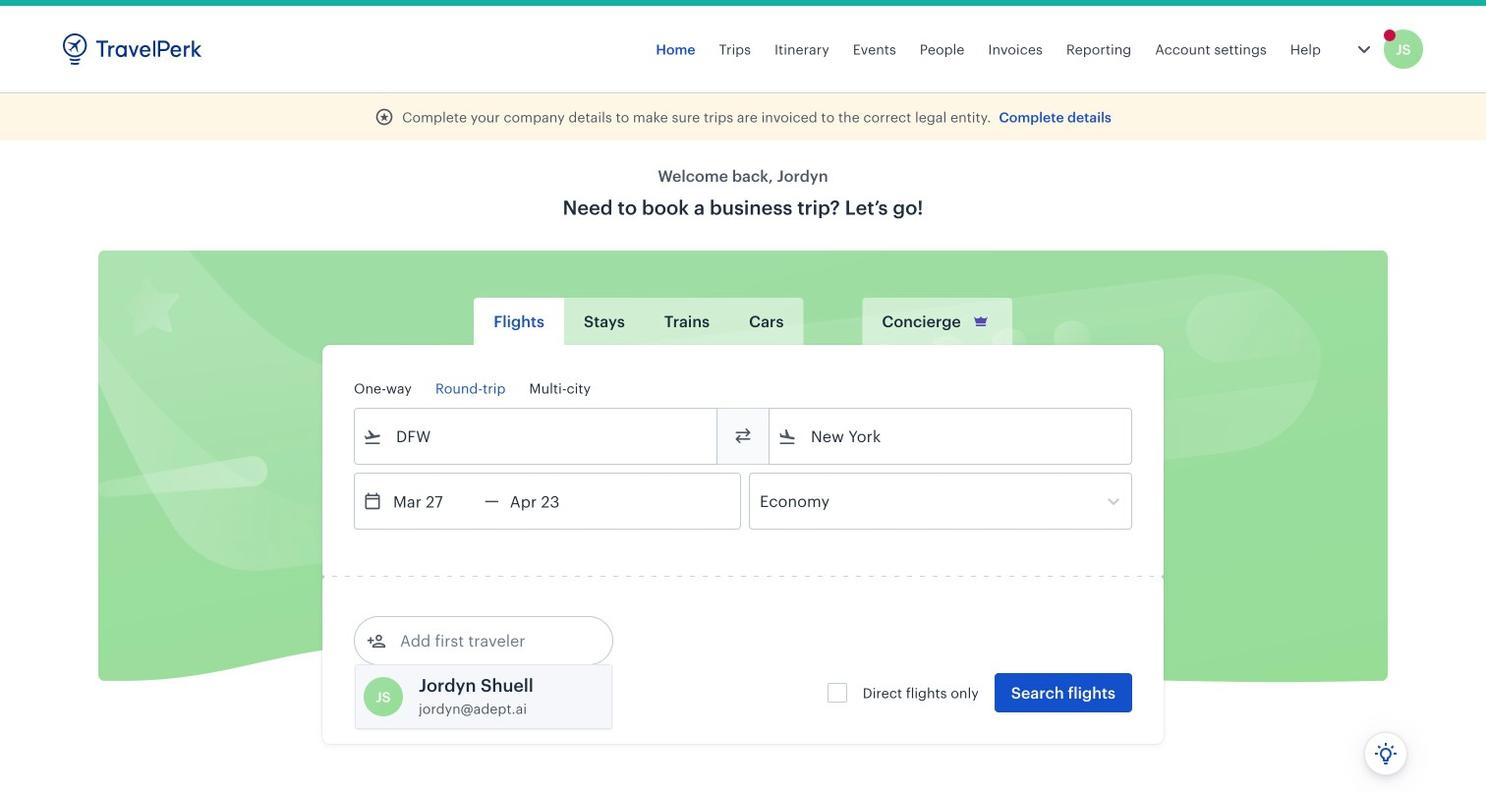 Task type: locate. For each thing, give the bounding box(es) containing it.
Depart text field
[[382, 474, 485, 529]]

From search field
[[382, 421, 691, 452]]

Add first traveler search field
[[386, 625, 591, 657]]



Task type: describe. For each thing, give the bounding box(es) containing it.
Return text field
[[499, 474, 602, 529]]

To search field
[[797, 421, 1106, 452]]



